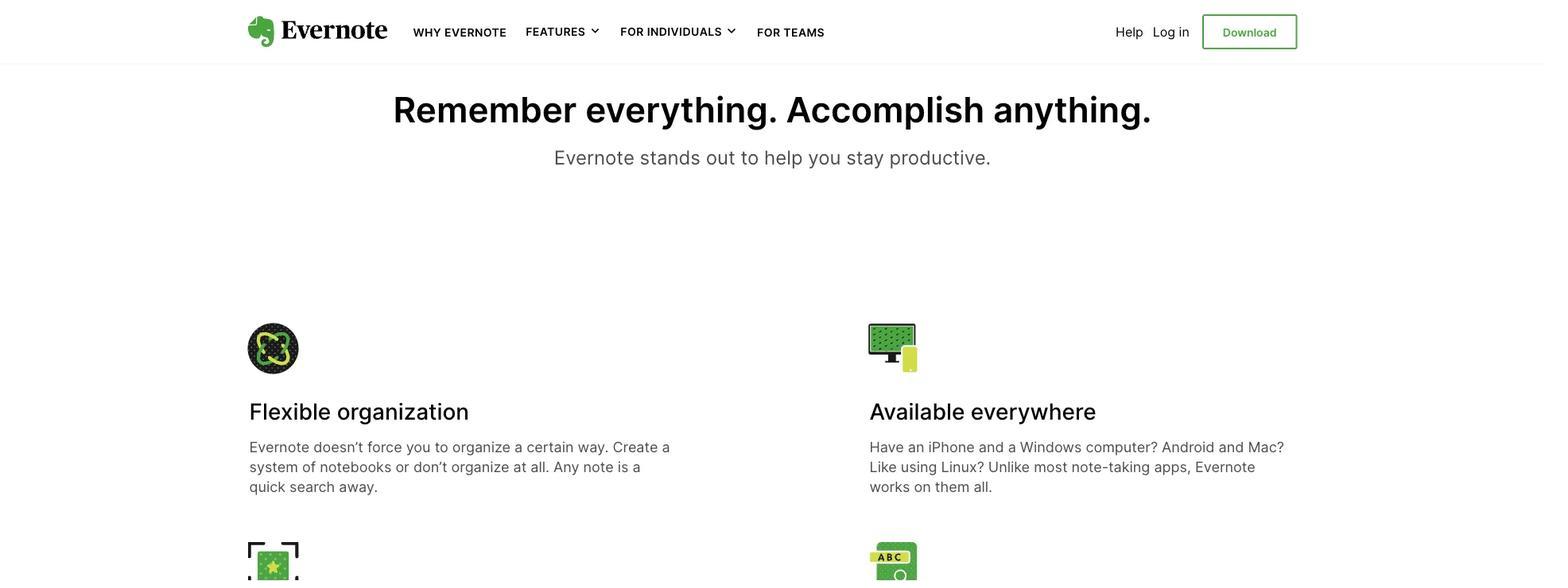 Task type: locate. For each thing, give the bounding box(es) containing it.
organize left at on the bottom left
[[451, 458, 509, 476]]

features
[[526, 25, 586, 38]]

features button
[[526, 24, 602, 40]]

individuals
[[647, 25, 722, 38]]

web clipper image
[[248, 542, 299, 581]]

create
[[613, 438, 658, 456]]

0 horizontal spatial to
[[435, 438, 448, 456]]

have
[[870, 438, 904, 456]]

1 vertical spatial you
[[406, 438, 431, 456]]

windows
[[1020, 438, 1082, 456]]

why evernote link
[[413, 24, 507, 39]]

search
[[290, 479, 335, 496]]

mobile and desktop icon image
[[868, 323, 919, 374]]

to
[[741, 146, 759, 169], [435, 438, 448, 456]]

help
[[764, 146, 803, 169]]

all. right at on the bottom left
[[531, 458, 550, 476]]

for for for individuals
[[621, 25, 644, 38]]

notebooks
[[320, 458, 392, 476]]

them
[[935, 479, 970, 496]]

quick
[[249, 479, 286, 496]]

1 horizontal spatial you
[[808, 146, 841, 169]]

all. inside evernote doesn't force you to organize a certain way. create a system of notebooks or don't organize at all. any note is a quick search away.
[[531, 458, 550, 476]]

organize
[[452, 438, 511, 456], [451, 458, 509, 476]]

for inside for teams link
[[757, 25, 781, 39]]

a up at on the bottom left
[[515, 438, 523, 456]]

0 horizontal spatial all.
[[531, 458, 550, 476]]

away.
[[339, 479, 378, 496]]

evernote left stands
[[554, 146, 635, 169]]

1 vertical spatial to
[[435, 438, 448, 456]]

flexible icon image
[[248, 323, 299, 374]]

remember
[[393, 89, 577, 131]]

evernote up system
[[249, 438, 310, 456]]

search icon image
[[868, 542, 919, 581]]

evernote
[[445, 25, 507, 39], [554, 146, 635, 169], [249, 438, 310, 456], [1195, 458, 1256, 476]]

evernote right why
[[445, 25, 507, 39]]

evernote doesn't force you to organize a certain way. create a system of notebooks or don't organize at all. any note is a quick search away.
[[249, 438, 670, 496]]

for teams link
[[757, 24, 825, 39]]

organization
[[337, 399, 469, 426]]

0 vertical spatial all.
[[531, 458, 550, 476]]

most
[[1034, 458, 1068, 476]]

anything.
[[993, 89, 1152, 131]]

in
[[1179, 24, 1190, 39]]

1 horizontal spatial all.
[[974, 479, 993, 496]]

evernote down android
[[1195, 458, 1256, 476]]

log in
[[1153, 24, 1190, 39]]

on
[[914, 479, 931, 496]]

0 vertical spatial organize
[[452, 438, 511, 456]]

mac?
[[1248, 438, 1284, 456]]

0 vertical spatial to
[[741, 146, 759, 169]]

1 horizontal spatial to
[[741, 146, 759, 169]]

certain
[[527, 438, 574, 456]]

and up 'unlike'
[[979, 438, 1004, 456]]

download link
[[1202, 14, 1298, 49]]

for
[[621, 25, 644, 38], [757, 25, 781, 39]]

and
[[979, 438, 1004, 456], [1219, 438, 1244, 456]]

using
[[901, 458, 937, 476]]

you left stay on the right top
[[808, 146, 841, 169]]

a up 'unlike'
[[1008, 438, 1016, 456]]

0 horizontal spatial you
[[406, 438, 431, 456]]

all. down the linux?
[[974, 479, 993, 496]]

works
[[870, 479, 910, 496]]

for inside for individuals button
[[621, 25, 644, 38]]

why evernote
[[413, 25, 507, 39]]

1 vertical spatial organize
[[451, 458, 509, 476]]

stay
[[846, 146, 884, 169]]

evernote stands out to help you stay productive.
[[554, 146, 991, 169]]

any
[[554, 458, 579, 476]]

0 vertical spatial you
[[808, 146, 841, 169]]

0 horizontal spatial and
[[979, 438, 1004, 456]]

a inside 'have an iphone and a windows computer? android and mac? like using linux? unlike most note-taking apps, evernote works on them all.'
[[1008, 438, 1016, 456]]

for individuals
[[621, 25, 722, 38]]

you up don't
[[406, 438, 431, 456]]

and left 'mac?'
[[1219, 438, 1244, 456]]

for left the individuals
[[621, 25, 644, 38]]

0 horizontal spatial for
[[621, 25, 644, 38]]

for left 'teams' in the right of the page
[[757, 25, 781, 39]]

remember everything. accomplish anything.
[[393, 89, 1152, 131]]

way.
[[578, 438, 609, 456]]

organize left the certain
[[452, 438, 511, 456]]

1 horizontal spatial and
[[1219, 438, 1244, 456]]

taking
[[1109, 458, 1150, 476]]

to right out
[[741, 146, 759, 169]]

linux?
[[941, 458, 984, 476]]

flexible organization
[[249, 399, 469, 426]]

all.
[[531, 458, 550, 476], [974, 479, 993, 496]]

1 vertical spatial all.
[[974, 479, 993, 496]]

flexible
[[249, 399, 331, 426]]

computer?
[[1086, 438, 1158, 456]]

to up don't
[[435, 438, 448, 456]]

a
[[515, 438, 523, 456], [662, 438, 670, 456], [1008, 438, 1016, 456], [633, 458, 641, 476]]

at
[[513, 458, 527, 476]]

you
[[808, 146, 841, 169], [406, 438, 431, 456]]

for for for teams
[[757, 25, 781, 39]]

1 horizontal spatial for
[[757, 25, 781, 39]]

download
[[1223, 25, 1277, 39]]

everything.
[[586, 89, 777, 131]]

is
[[618, 458, 629, 476]]

log
[[1153, 24, 1176, 39]]



Task type: vqa. For each thing, say whether or not it's contained in the screenshot.
Privacy's our
no



Task type: describe. For each thing, give the bounding box(es) containing it.
evernote logo image
[[248, 16, 388, 48]]

available
[[870, 399, 965, 426]]

evernote inside evernote doesn't force you to organize a certain way. create a system of notebooks or don't organize at all. any note is a quick search away.
[[249, 438, 310, 456]]

force
[[367, 438, 402, 456]]

an
[[908, 438, 925, 456]]

teams
[[784, 25, 825, 39]]

you inside evernote doesn't force you to organize a certain way. create a system of notebooks or don't organize at all. any note is a quick search away.
[[406, 438, 431, 456]]

to inside evernote doesn't force you to organize a certain way. create a system of notebooks or don't organize at all. any note is a quick search away.
[[435, 438, 448, 456]]

have an iphone and a windows computer? android and mac? like using linux? unlike most note-taking apps, evernote works on them all.
[[870, 438, 1284, 496]]

productive.
[[890, 146, 991, 169]]

iphone
[[929, 438, 975, 456]]

evernote inside 'have an iphone and a windows computer? android and mac? like using linux? unlike most note-taking apps, evernote works on them all.'
[[1195, 458, 1256, 476]]

all. inside 'have an iphone and a windows computer? android and mac? like using linux? unlike most note-taking apps, evernote works on them all.'
[[974, 479, 993, 496]]

apps,
[[1154, 458, 1191, 476]]

1 and from the left
[[979, 438, 1004, 456]]

log in link
[[1153, 24, 1190, 39]]

2 and from the left
[[1219, 438, 1244, 456]]

a right create
[[662, 438, 670, 456]]

help link
[[1116, 24, 1144, 39]]

system
[[249, 458, 298, 476]]

like
[[870, 458, 897, 476]]

note
[[583, 458, 614, 476]]

everywhere
[[971, 399, 1097, 426]]

doesn't
[[314, 438, 363, 456]]

of
[[302, 458, 316, 476]]

why
[[413, 25, 442, 39]]

note-
[[1072, 458, 1109, 476]]

available everywhere
[[870, 399, 1097, 426]]

or
[[396, 458, 409, 476]]

for individuals button
[[621, 24, 738, 40]]

out
[[706, 146, 735, 169]]

accomplish
[[786, 89, 985, 131]]

android
[[1162, 438, 1215, 456]]

a right is
[[633, 458, 641, 476]]

stands
[[640, 146, 701, 169]]

for teams
[[757, 25, 825, 39]]

help
[[1116, 24, 1144, 39]]

don't
[[413, 458, 447, 476]]

unlike
[[988, 458, 1030, 476]]



